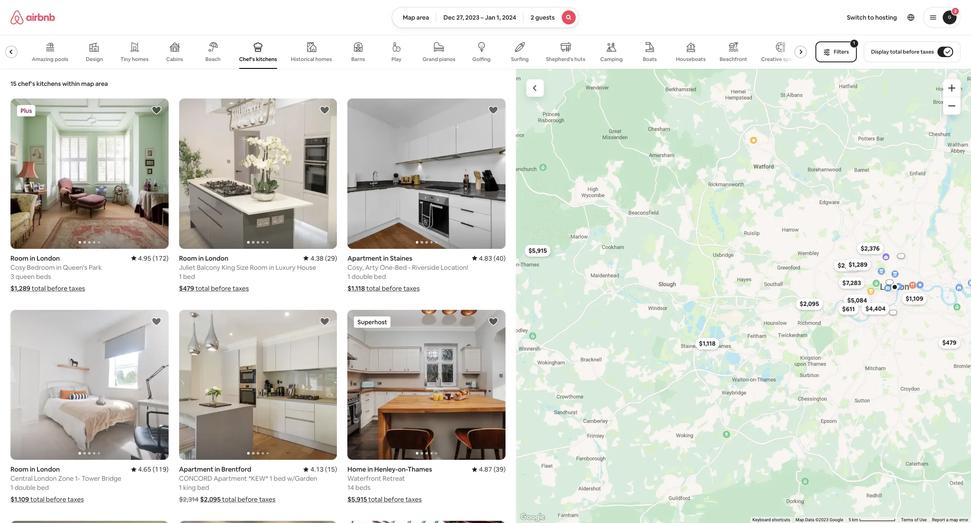 Task type: vqa. For each thing, say whether or not it's contained in the screenshot.
'Hosted'
no



Task type: describe. For each thing, give the bounding box(es) containing it.
4.95
[[138, 254, 151, 262]]

total inside room in london cosy bedroom in queen's park 3 queen beds $1,289 total before taxes
[[32, 284, 46, 292]]

–
[[481, 14, 484, 21]]

taxes inside button
[[921, 48, 934, 55]]

before inside room in london juliet balcony king size room in luxury house 1 bed $479 total before taxes
[[211, 284, 231, 292]]

km
[[852, 518, 858, 522]]

london left zone
[[34, 474, 57, 483]]

$2,376 button
[[857, 242, 884, 254]]

amazing pools
[[32, 56, 68, 63]]

$5,915 inside button
[[529, 247, 547, 255]]

use
[[920, 518, 927, 522]]

$1,289 inside button
[[849, 261, 868, 268]]

room for room in london cosy bedroom in queen's park 3 queen beds $1,289 total before taxes
[[10, 254, 28, 262]]

$16,126
[[886, 281, 894, 284]]

jan
[[485, 14, 495, 21]]

in for apartment in staines cosy, arty one-bed - riverside location! 1 double bed $1,118 total before taxes
[[383, 254, 389, 262]]

huts
[[575, 56, 586, 63]]

keyboard shortcuts button
[[753, 517, 791, 523]]

2024
[[502, 14, 516, 21]]

$2,095 inside apartment in brentford concord apartment *kew* 1 bed  w/garden 1 king bed $2,314 $2,095 total before taxes
[[200, 495, 221, 504]]

before inside apartment in brentford concord apartment *kew* 1 bed  w/garden 1 king bed $2,314 $2,095 total before taxes
[[238, 495, 258, 504]]

dec 27, 2023 – jan 1, 2024 button
[[436, 7, 524, 28]]

data
[[806, 518, 815, 522]]

homes for historical homes
[[315, 56, 332, 63]]

beds inside room in london cosy bedroom in queen's park 3 queen beds $1,289 total before taxes
[[36, 272, 51, 281]]

4.83
[[479, 254, 492, 262]]

$1,118 inside apartment in staines cosy, arty one-bed - riverside location! 1 double bed $1,118 total before taxes
[[348, 284, 365, 292]]

apartment for cosy,
[[348, 254, 382, 262]]

cosy
[[10, 263, 26, 271]]

error
[[960, 518, 969, 522]]

shortcuts
[[772, 518, 791, 522]]

london for london
[[37, 465, 60, 474]]

within
[[62, 80, 80, 88]]

terms of use link
[[901, 518, 927, 522]]

14
[[348, 484, 354, 492]]

4.83 out of 5 average rating,  40 reviews image
[[472, 254, 506, 262]]

hosting
[[876, 14, 897, 21]]

2 guests
[[531, 14, 555, 21]]

0 horizontal spatial area
[[95, 80, 108, 88]]

$1,109 inside room in london central london zone 1- tower bridge 1 double bed $1,109 total before taxes
[[10, 495, 29, 504]]

apartment in staines cosy, arty one-bed - riverside location! 1 double bed $1,118 total before taxes
[[348, 254, 468, 292]]

$2,376
[[861, 244, 880, 252]]

group for apartment in brentford concord apartment *kew* 1 bed  w/garden 1 king bed $2,314 $2,095 total before taxes
[[179, 310, 337, 460]]

$2,314
[[179, 495, 199, 504]]

$1,118 button
[[695, 338, 720, 350]]

apartment for concord
[[179, 465, 213, 474]]

2 guests button
[[523, 7, 579, 28]]

location!
[[441, 263, 468, 271]]

before inside button
[[903, 48, 920, 55]]

$479 inside room in london juliet balcony king size room in luxury house 1 bed $479 total before taxes
[[179, 284, 194, 292]]

report a map error
[[932, 518, 969, 522]]

google map
showing 15 stays. region
[[516, 69, 971, 523]]

in for apartment in brentford concord apartment *kew* 1 bed  w/garden 1 king bed $2,314 $2,095 total before taxes
[[215, 465, 220, 474]]

1 right *kew*
[[270, 474, 272, 483]]

2 for 2
[[954, 8, 957, 14]]

27,
[[457, 14, 464, 21]]

tiny homes
[[121, 56, 149, 63]]

switch to hosting link
[[842, 8, 903, 27]]

queen
[[16, 272, 35, 281]]

chef's
[[18, 80, 35, 88]]

report
[[932, 518, 945, 522]]

4.38 out of 5 average rating,  29 reviews image
[[304, 254, 337, 262]]

map for map data ©2023 google
[[796, 518, 804, 522]]

group for room in london juliet balcony king size room in luxury house 1 bed $479 total before taxes
[[179, 99, 337, 249]]

$7,283
[[843, 279, 861, 287]]

4.13 (15)
[[311, 465, 337, 474]]

add to wishlist: apartment in brentford image
[[320, 316, 330, 327]]

spaces
[[783, 56, 801, 63]]

4.87 out of 5 average rating,  39 reviews image
[[472, 465, 506, 474]]

$16,126 button
[[881, 280, 899, 284]]

5 km
[[849, 518, 860, 522]]

5 km button
[[846, 517, 899, 523]]

chef's
[[239, 56, 255, 63]]

grand pianos
[[423, 56, 455, 63]]

$5,915 inside home in henley-on-thames waterfront retreat 14 beds $5,915 total before taxes
[[348, 495, 367, 504]]

apartment in brentford concord apartment *kew* 1 bed  w/garden 1 king bed $2,314 $2,095 total before taxes
[[179, 465, 317, 504]]

3
[[10, 272, 14, 281]]

area inside map area button
[[417, 14, 429, 21]]

in for room in london central london zone 1- tower bridge 1 double bed $1,109 total before taxes
[[30, 465, 35, 474]]

in for room in london juliet balcony king size room in luxury house 1 bed $479 total before taxes
[[198, 254, 204, 262]]

pianos
[[439, 56, 455, 63]]

beach
[[205, 56, 221, 63]]

filters button
[[816, 41, 857, 62]]

1-
[[75, 474, 80, 483]]

group for room in london central london zone 1- tower bridge 1 double bed $1,109 total before taxes
[[10, 310, 169, 460]]

before inside room in london cosy bedroom in queen's park 3 queen beds $1,289 total before taxes
[[47, 284, 67, 292]]

$1,289 button
[[845, 258, 872, 271]]

profile element
[[590, 0, 961, 35]]

in for home in henley-on-thames waterfront retreat 14 beds $5,915 total before taxes
[[368, 465, 373, 474]]

4.13 out of 5 average rating,  15 reviews image
[[304, 465, 337, 474]]

group for apartment in staines cosy, arty one-bed - riverside location! 1 double bed $1,118 total before taxes
[[348, 99, 506, 249]]

group for home in henley-on-thames waterfront retreat 14 beds $5,915 total before taxes
[[348, 310, 506, 460]]

taxes inside room in london juliet balcony king size room in luxury house 1 bed $479 total before taxes
[[233, 284, 249, 292]]

display total before taxes button
[[864, 41, 961, 62]]

report a map error link
[[932, 518, 969, 522]]

©2023
[[816, 518, 829, 522]]

$4,404 button
[[862, 303, 890, 315]]

4.65 (119)
[[138, 465, 169, 474]]

central
[[10, 474, 33, 483]]

total inside button
[[890, 48, 902, 55]]

beachfront
[[720, 56, 747, 63]]

$5,084
[[848, 296, 867, 304]]

1 inside room in london juliet balcony king size room in luxury house 1 bed $479 total before taxes
[[179, 272, 182, 281]]

before inside apartment in staines cosy, arty one-bed - riverside location! 1 double bed $1,118 total before taxes
[[382, 284, 402, 292]]

zone
[[58, 474, 74, 483]]

on-
[[398, 465, 408, 474]]

0 vertical spatial map
[[81, 80, 94, 88]]

(40)
[[494, 254, 506, 262]]

2023
[[465, 14, 480, 21]]

home
[[348, 465, 366, 474]]

bed inside room in london central london zone 1- tower bridge 1 double bed $1,109 total before taxes
[[37, 484, 49, 492]]

terms
[[901, 518, 914, 522]]

brentford
[[222, 465, 251, 474]]

bed inside apartment in staines cosy, arty one-bed - riverside location! 1 double bed $1,118 total before taxes
[[374, 272, 386, 281]]

camping
[[600, 56, 623, 63]]

before inside room in london central london zone 1- tower bridge 1 double bed $1,109 total before taxes
[[46, 495, 66, 504]]

amazing
[[32, 56, 54, 63]]



Task type: locate. For each thing, give the bounding box(es) containing it.
None search field
[[392, 7, 579, 28]]

1 vertical spatial map
[[950, 518, 959, 522]]

1 vertical spatial $479
[[943, 339, 957, 347]]

taxes inside apartment in staines cosy, arty one-bed - riverside location! 1 double bed $1,118 total before taxes
[[404, 284, 420, 292]]

creative spaces
[[761, 56, 801, 63]]

kitchens right 'chef's' at the left top of the page
[[256, 56, 277, 63]]

before down 'bedroom'
[[47, 284, 67, 292]]

1 vertical spatial $2,095
[[200, 495, 221, 504]]

0 vertical spatial $5,915
[[529, 247, 547, 255]]

london up balcony
[[205, 254, 228, 262]]

$1,109 button
[[902, 293, 928, 305]]

double
[[352, 272, 373, 281], [15, 484, 36, 492]]

1 horizontal spatial $1,109
[[906, 295, 924, 303]]

1 down "switch"
[[853, 40, 855, 46]]

$2,095 inside $1,109 $2,095 $611
[[800, 300, 819, 308]]

1 horizontal spatial double
[[352, 272, 373, 281]]

switch
[[847, 14, 867, 21]]

double inside room in london central london zone 1- tower bridge 1 double bed $1,109 total before taxes
[[15, 484, 36, 492]]

taxes down the 2 dropdown button
[[921, 48, 934, 55]]

staines
[[390, 254, 413, 262]]

keyboard
[[753, 518, 771, 522]]

$1,289
[[849, 261, 868, 268], [10, 284, 30, 292]]

in inside room in london central london zone 1- tower bridge 1 double bed $1,109 total before taxes
[[30, 465, 35, 474]]

beds down waterfront
[[356, 484, 371, 492]]

chef's kitchens
[[239, 56, 277, 63]]

1 horizontal spatial map
[[950, 518, 959, 522]]

0 horizontal spatial homes
[[132, 56, 149, 63]]

shepherd's
[[546, 56, 574, 63]]

total inside apartment in staines cosy, arty one-bed - riverside location! 1 double bed $1,118 total before taxes
[[366, 284, 380, 292]]

boats
[[643, 56, 657, 63]]

taxes down thames
[[406, 495, 422, 504]]

apartment up arty
[[348, 254, 382, 262]]

beds inside home in henley-on-thames waterfront retreat 14 beds $5,915 total before taxes
[[356, 484, 371, 492]]

2 button
[[923, 7, 961, 28]]

in left brentford at the bottom left
[[215, 465, 220, 474]]

1 vertical spatial $1,118
[[699, 340, 716, 348]]

0 vertical spatial double
[[352, 272, 373, 281]]

$2,095 button
[[796, 298, 823, 310]]

farms
[[0, 56, 13, 63]]

luxury
[[276, 263, 296, 271]]

$2,095 right $2,314
[[200, 495, 221, 504]]

(15)
[[325, 465, 337, 474]]

1 inside room in london central london zone 1- tower bridge 1 double bed $1,109 total before taxes
[[10, 484, 13, 492]]

*kew*
[[249, 474, 268, 483]]

room up central
[[10, 465, 28, 474]]

in up central
[[30, 465, 35, 474]]

in left queen's
[[56, 263, 61, 271]]

4.65
[[138, 465, 151, 474]]

$1,109 inside $1,109 $2,095 $611
[[906, 295, 924, 303]]

taxes inside room in london central london zone 1- tower bridge 1 double bed $1,109 total before taxes
[[68, 495, 84, 504]]

taxes
[[921, 48, 934, 55], [69, 284, 85, 292], [233, 284, 249, 292], [404, 284, 420, 292], [68, 495, 84, 504], [259, 495, 276, 504], [406, 495, 422, 504]]

$1,289 inside room in london cosy bedroom in queen's park 3 queen beds $1,289 total before taxes
[[10, 284, 30, 292]]

taxes inside home in henley-on-thames waterfront retreat 14 beds $5,915 total before taxes
[[406, 495, 422, 504]]

map
[[81, 80, 94, 88], [950, 518, 959, 522]]

before down king
[[211, 284, 231, 292]]

1 horizontal spatial 2
[[954, 8, 957, 14]]

apartment up concord
[[179, 465, 213, 474]]

taxes down size
[[233, 284, 249, 292]]

cabins
[[166, 56, 183, 63]]

1 down cosy,
[[348, 272, 350, 281]]

in inside home in henley-on-thames waterfront retreat 14 beds $5,915 total before taxes
[[368, 465, 373, 474]]

1 horizontal spatial homes
[[315, 56, 332, 63]]

1 down central
[[10, 484, 13, 492]]

add to wishlist: room in london image for (172)
[[151, 105, 162, 116]]

king
[[183, 484, 196, 492]]

historical homes
[[291, 56, 332, 63]]

1 horizontal spatial apartment
[[214, 474, 247, 483]]

$479 button
[[939, 337, 961, 349]]

0 horizontal spatial 2
[[531, 14, 534, 21]]

0 vertical spatial $2,095
[[800, 300, 819, 308]]

before right display
[[903, 48, 920, 55]]

map left dec
[[403, 14, 415, 21]]

4.38 (29)
[[311, 254, 337, 262]]

taxes down 1-
[[68, 495, 84, 504]]

total down waterfront
[[369, 495, 383, 504]]

1 horizontal spatial beds
[[356, 484, 371, 492]]

golfing
[[473, 56, 491, 63]]

$1,289 up $7,283 button on the bottom right
[[849, 261, 868, 268]]

before down *kew*
[[238, 495, 258, 504]]

0 horizontal spatial $479
[[179, 284, 194, 292]]

0 horizontal spatial double
[[15, 484, 36, 492]]

1 left king
[[179, 484, 182, 492]]

house
[[297, 263, 316, 271]]

double inside apartment in staines cosy, arty one-bed - riverside location! 1 double bed $1,118 total before taxes
[[352, 272, 373, 281]]

king
[[222, 263, 235, 271]]

$2,095 left $611 button
[[800, 300, 819, 308]]

$611 button
[[839, 303, 859, 315]]

london inside room in london cosy bedroom in queen's park 3 queen beds $1,289 total before taxes
[[37, 254, 60, 262]]

bedroom
[[27, 263, 55, 271]]

homes for tiny homes
[[132, 56, 149, 63]]

homes right tiny
[[132, 56, 149, 63]]

2 horizontal spatial apartment
[[348, 254, 382, 262]]

$5,915 right (40) at the right of the page
[[529, 247, 547, 255]]

add to wishlist: apartment in staines image
[[488, 105, 499, 116]]

2 for 2 guests
[[531, 14, 534, 21]]

arty
[[365, 263, 379, 271]]

kitchens inside group
[[256, 56, 277, 63]]

london up zone
[[37, 465, 60, 474]]

cosy,
[[348, 263, 364, 271]]

1 horizontal spatial kitchens
[[256, 56, 277, 63]]

(39)
[[494, 465, 506, 474]]

google image
[[518, 512, 547, 523]]

group for room in london cosy bedroom in queen's park 3 queen beds $1,289 total before taxes
[[10, 99, 169, 249]]

1 vertical spatial map
[[796, 518, 804, 522]]

$1,109 down central
[[10, 495, 29, 504]]

in up waterfront
[[368, 465, 373, 474]]

0 vertical spatial map
[[403, 14, 415, 21]]

1 vertical spatial beds
[[356, 484, 371, 492]]

guests
[[536, 14, 555, 21]]

total down central
[[30, 495, 44, 504]]

a
[[946, 518, 949, 522]]

london inside room in london juliet balcony king size room in luxury house 1 bed $479 total before taxes
[[205, 254, 228, 262]]

room for room in london central london zone 1- tower bridge 1 double bed $1,109 total before taxes
[[10, 465, 28, 474]]

display total before taxes
[[871, 48, 934, 55]]

shepherd's huts
[[546, 56, 586, 63]]

total down queen
[[32, 284, 46, 292]]

1 vertical spatial kitchens
[[36, 80, 61, 88]]

map
[[403, 14, 415, 21], [796, 518, 804, 522]]

1 vertical spatial $5,915
[[348, 495, 367, 504]]

0 vertical spatial $1,118
[[348, 284, 365, 292]]

room inside room in london central london zone 1- tower bridge 1 double bed $1,109 total before taxes
[[10, 465, 28, 474]]

4.87
[[479, 465, 492, 474]]

0 horizontal spatial $5,915
[[348, 495, 367, 504]]

0 horizontal spatial $2,095
[[200, 495, 221, 504]]

$5,915 down 14
[[348, 495, 367, 504]]

$611
[[842, 305, 855, 313]]

$1,289 down queen
[[10, 284, 30, 292]]

area
[[417, 14, 429, 21], [95, 80, 108, 88]]

-
[[408, 263, 411, 271]]

kitchens right chef's
[[36, 80, 61, 88]]

1 vertical spatial $1,109
[[10, 495, 29, 504]]

total inside room in london juliet balcony king size room in luxury house 1 bed $479 total before taxes
[[196, 284, 210, 292]]

$1,118 inside button
[[699, 340, 716, 348]]

1 inside apartment in staines cosy, arty one-bed - riverside location! 1 double bed $1,118 total before taxes
[[348, 272, 350, 281]]

2 vertical spatial apartment
[[214, 474, 247, 483]]

bed
[[183, 272, 195, 281], [374, 272, 386, 281], [274, 474, 286, 483], [37, 484, 49, 492], [197, 484, 209, 492]]

double down cosy,
[[352, 272, 373, 281]]

$1,118
[[348, 284, 365, 292], [699, 340, 716, 348]]

design
[[86, 56, 103, 63]]

map inside button
[[403, 14, 415, 21]]

0 horizontal spatial $1,118
[[348, 284, 365, 292]]

taxes down queen's
[[69, 284, 85, 292]]

homes right the historical
[[315, 56, 332, 63]]

1 vertical spatial area
[[95, 80, 108, 88]]

0 horizontal spatial beds
[[36, 272, 51, 281]]

map right within
[[81, 80, 94, 88]]

keyboard shortcuts
[[753, 518, 791, 522]]

(172)
[[153, 254, 169, 262]]

0 vertical spatial area
[[417, 14, 429, 21]]

0 horizontal spatial $1,109
[[10, 495, 29, 504]]

map data ©2023 google
[[796, 518, 844, 522]]

switch to hosting
[[847, 14, 897, 21]]

$1,109 right $4,404 button in the right bottom of the page
[[906, 295, 924, 303]]

to
[[868, 14, 874, 21]]

total inside room in london central london zone 1- tower bridge 1 double bed $1,109 total before taxes
[[30, 495, 44, 504]]

taxes down *kew*
[[259, 495, 276, 504]]

0 horizontal spatial map
[[81, 80, 94, 88]]

before down retreat
[[384, 495, 404, 504]]

before inside home in henley-on-thames waterfront retreat 14 beds $5,915 total before taxes
[[384, 495, 404, 504]]

grand
[[423, 56, 438, 63]]

1 down juliet
[[179, 272, 182, 281]]

in up balcony
[[198, 254, 204, 262]]

map right a
[[950, 518, 959, 522]]

before down one-
[[382, 284, 402, 292]]

apartment down brentford at the bottom left
[[214, 474, 247, 483]]

total down balcony
[[196, 284, 210, 292]]

zoom in image
[[949, 85, 956, 92]]

(29)
[[325, 254, 337, 262]]

houseboats
[[676, 56, 706, 63]]

london
[[37, 254, 60, 262], [205, 254, 228, 262], [37, 465, 60, 474], [34, 474, 57, 483]]

4.65 out of 5 average rating,  119 reviews image
[[131, 465, 169, 474]]

in up one-
[[383, 254, 389, 262]]

1 horizontal spatial map
[[796, 518, 804, 522]]

1,
[[497, 14, 501, 21]]

total down brentford at the bottom left
[[222, 495, 236, 504]]

15
[[10, 80, 16, 88]]

london for bedroom
[[37, 254, 60, 262]]

balcony
[[197, 263, 220, 271]]

total right display
[[890, 48, 902, 55]]

in left luxury
[[269, 263, 274, 271]]

add to wishlist: home in henley-on-thames image
[[488, 316, 499, 327]]

london up 'bedroom'
[[37, 254, 60, 262]]

map left the data
[[796, 518, 804, 522]]

group containing historical homes
[[0, 35, 811, 69]]

0 vertical spatial $1,289
[[849, 261, 868, 268]]

1 horizontal spatial $1,289
[[849, 261, 868, 268]]

4.95 out of 5 average rating,  172 reviews image
[[131, 254, 169, 262]]

size
[[237, 263, 249, 271]]

0 horizontal spatial $1,289
[[10, 284, 30, 292]]

room for room in london juliet balcony king size room in luxury house 1 bed $479 total before taxes
[[179, 254, 197, 262]]

london for balcony
[[205, 254, 228, 262]]

taxes down -
[[404, 284, 420, 292]]

surfing
[[511, 56, 529, 63]]

room inside room in london cosy bedroom in queen's park 3 queen beds $1,289 total before taxes
[[10, 254, 28, 262]]

before down zone
[[46, 495, 66, 504]]

1 horizontal spatial $5,915
[[529, 247, 547, 255]]

riverside
[[412, 263, 439, 271]]

0 vertical spatial $1,109
[[906, 295, 924, 303]]

0 vertical spatial $479
[[179, 284, 194, 292]]

in inside apartment in staines cosy, arty one-bed - riverside location! 1 double bed $1,118 total before taxes
[[383, 254, 389, 262]]

4.38
[[311, 254, 324, 262]]

bed inside room in london juliet balcony king size room in luxury house 1 bed $479 total before taxes
[[183, 272, 195, 281]]

add to wishlist: room in london image for (29)
[[320, 105, 330, 116]]

total inside apartment in brentford concord apartment *kew* 1 bed  w/garden 1 king bed $2,314 $2,095 total before taxes
[[222, 495, 236, 504]]

$7,283 button
[[839, 277, 865, 289]]

1 horizontal spatial $479
[[943, 339, 957, 347]]

2 inside button
[[531, 14, 534, 21]]

room up cosy
[[10, 254, 28, 262]]

$2,788 button
[[834, 260, 861, 272]]

1 horizontal spatial $1,118
[[699, 340, 716, 348]]

tiny
[[121, 56, 131, 63]]

0 horizontal spatial map
[[403, 14, 415, 21]]

beds down 'bedroom'
[[36, 272, 51, 281]]

room right size
[[250, 263, 268, 271]]

1 horizontal spatial area
[[417, 14, 429, 21]]

2 inside dropdown button
[[954, 8, 957, 14]]

bed
[[395, 263, 407, 271]]

map for map area
[[403, 14, 415, 21]]

display
[[871, 48, 889, 55]]

0 vertical spatial beds
[[36, 272, 51, 281]]

1 horizontal spatial $2,095
[[800, 300, 819, 308]]

group
[[0, 35, 811, 69], [10, 99, 169, 249], [179, 99, 337, 249], [348, 99, 506, 249], [10, 310, 169, 460], [179, 310, 337, 460], [348, 310, 506, 460]]

total down arty
[[366, 284, 380, 292]]

in inside apartment in brentford concord apartment *kew* 1 bed  w/garden 1 king bed $2,314 $2,095 total before taxes
[[215, 465, 220, 474]]

1 vertical spatial $1,289
[[10, 284, 30, 292]]

0 vertical spatial apartment
[[348, 254, 382, 262]]

$5,084 button
[[844, 294, 871, 306]]

google
[[830, 518, 844, 522]]

apartment inside apartment in staines cosy, arty one-bed - riverside location! 1 double bed $1,118 total before taxes
[[348, 254, 382, 262]]

1 vertical spatial double
[[15, 484, 36, 492]]

dec 27, 2023 – jan 1, 2024
[[444, 14, 516, 21]]

in for room in london cosy bedroom in queen's park 3 queen beds $1,289 total before taxes
[[30, 254, 35, 262]]

double down central
[[15, 484, 36, 492]]

area down design
[[95, 80, 108, 88]]

queen's
[[63, 263, 87, 271]]

$2,788
[[838, 262, 857, 270]]

0 horizontal spatial kitchens
[[36, 80, 61, 88]]

filters
[[834, 48, 849, 55]]

taxes inside room in london cosy bedroom in queen's park 3 queen beds $1,289 total before taxes
[[69, 284, 85, 292]]

add to wishlist: room in london image
[[151, 105, 162, 116], [320, 105, 330, 116], [151, 316, 162, 327]]

home in henley-on-thames waterfront retreat 14 beds $5,915 total before taxes
[[348, 465, 432, 504]]

$479 inside $479 button
[[943, 339, 957, 347]]

5
[[849, 518, 851, 522]]

add to wishlist: room in london image for (119)
[[151, 316, 162, 327]]

0 horizontal spatial apartment
[[179, 465, 213, 474]]

none search field containing map area
[[392, 7, 579, 28]]

in up 'bedroom'
[[30, 254, 35, 262]]

taxes inside apartment in brentford concord apartment *kew* 1 bed  w/garden 1 king bed $2,314 $2,095 total before taxes
[[259, 495, 276, 504]]

zoom out image
[[949, 102, 956, 109]]

terms of use
[[901, 518, 927, 522]]

kitchens
[[256, 56, 277, 63], [36, 80, 61, 88]]

total inside home in henley-on-thames waterfront retreat 14 beds $5,915 total before taxes
[[369, 495, 383, 504]]

area left dec
[[417, 14, 429, 21]]

1 vertical spatial apartment
[[179, 465, 213, 474]]

$1,109 $2,095 $611
[[800, 295, 924, 313]]

room up juliet
[[179, 254, 197, 262]]

0 vertical spatial kitchens
[[256, 56, 277, 63]]



